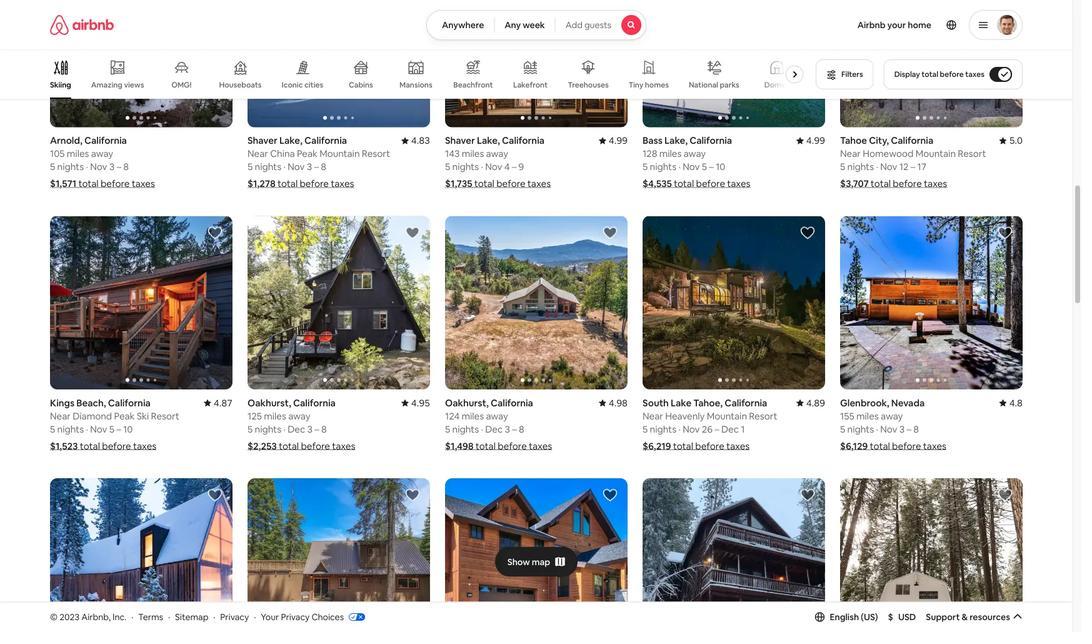 Task type: vqa. For each thing, say whether or not it's contained in the screenshot.
dates in Check out Add dates
no



Task type: locate. For each thing, give the bounding box(es) containing it.
choices
[[312, 611, 344, 623]]

support & resources
[[926, 611, 1010, 623]]

3 dec from the left
[[722, 423, 739, 435]]

total inside shaver lake, california 143 miles away 5 nights · nov 4 – 9 $1,735 total before taxes
[[474, 178, 494, 190]]

national parks
[[689, 80, 740, 90]]

away
[[91, 148, 113, 160], [486, 148, 508, 160], [684, 148, 706, 160], [288, 410, 310, 422], [486, 410, 508, 422], [881, 410, 903, 422]]

8 inside arnold, california 105 miles away 5 nights · nov 3 – 8 $1,571 total before taxes
[[123, 161, 129, 173]]

· inside 'glenbrook, nevada 155 miles away 5 nights · nov 3 – 8 $6,129 total before taxes'
[[876, 423, 878, 435]]

mountain for 4.83
[[320, 148, 360, 160]]

$1,498
[[445, 440, 474, 452]]

before right $4,535
[[696, 178, 725, 190]]

group
[[50, 0, 233, 128], [50, 50, 809, 99], [50, 216, 233, 390], [248, 216, 430, 390], [445, 216, 628, 390], [643, 216, 825, 390], [840, 216, 1023, 390], [50, 479, 233, 632], [248, 479, 430, 632], [445, 479, 628, 632], [643, 479, 825, 632], [840, 479, 1023, 632]]

nights inside 'glenbrook, nevada 155 miles away 5 nights · nov 3 – 8 $6,129 total before taxes'
[[848, 423, 874, 435]]

away up 4
[[486, 148, 508, 160]]

nights up $1,523 at left bottom
[[57, 423, 84, 435]]

peak for 5
[[114, 410, 135, 422]]

dec
[[288, 423, 305, 435], [485, 423, 503, 435], [722, 423, 739, 435]]

0 horizontal spatial dec
[[288, 423, 305, 435]]

5 inside south lake tahoe, california near heavenly mountain resort 5 nights · nov 26 – dec 1 $6,219 total before taxes
[[643, 423, 648, 435]]

near down south
[[643, 410, 663, 422]]

oakhurst, inside oakhurst, california 125 miles away 5 nights · dec 3 – 8 $2,253 total before taxes
[[248, 397, 291, 409]]

oakhurst, inside oakhurst, california 124 miles away 5 nights · dec 3 – 8 $1,498 total before taxes
[[445, 397, 489, 409]]

before right display
[[940, 69, 964, 79]]

1 horizontal spatial mountain
[[707, 410, 747, 422]]

3 for glenbrook, nevada 155 miles away 5 nights · nov 3 – 8 $6,129 total before taxes
[[900, 423, 905, 435]]

1 privacy from the left
[[220, 611, 249, 623]]

terms · sitemap · privacy ·
[[138, 611, 256, 623]]

1 vertical spatial 10
[[123, 423, 133, 435]]

2 oakhurst, from the left
[[445, 397, 489, 409]]

nevada
[[892, 397, 925, 409]]

resort inside south lake tahoe, california near heavenly mountain resort 5 nights · nov 26 – dec 1 $6,219 total before taxes
[[749, 410, 778, 422]]

9
[[519, 161, 524, 173]]

away right 125
[[288, 410, 310, 422]]

3 inside arnold, california 105 miles away 5 nights · nov 3 – 8 $1,571 total before taxes
[[109, 161, 115, 173]]

nights
[[57, 161, 84, 173], [255, 161, 281, 173], [452, 161, 479, 173], [650, 161, 677, 173], [848, 161, 874, 173], [57, 423, 84, 435], [255, 423, 281, 435], [452, 423, 479, 435], [650, 423, 677, 435], [848, 423, 874, 435]]

privacy right your
[[281, 611, 310, 623]]

total right the $6,129
[[870, 440, 890, 452]]

0 horizontal spatial add to wishlist: oakhurst, california image
[[405, 226, 420, 241]]

national
[[689, 80, 718, 90]]

lake, inside shaver lake, california near china peak mountain resort 5 nights · nov 3 – 8 $1,278 total before taxes
[[279, 135, 303, 147]]

0 horizontal spatial 4.99
[[609, 135, 628, 147]]

1 horizontal spatial 4.99 out of 5 average rating image
[[796, 135, 825, 147]]

privacy left your
[[220, 611, 249, 623]]

2 dec from the left
[[485, 423, 503, 435]]

nights up $1,735
[[452, 161, 479, 173]]

taxes inside kings beach, california near diamond peak ski resort 5 nights · nov 5 – 10 $1,523 total before taxes
[[133, 440, 156, 452]]

0 vertical spatial peak
[[297, 148, 318, 160]]

dec inside oakhurst, california 125 miles away 5 nights · dec 3 – 8 $2,253 total before taxes
[[288, 423, 305, 435]]

1 vertical spatial peak
[[114, 410, 135, 422]]

nights up $6,219
[[650, 423, 677, 435]]

total inside shaver lake, california near china peak mountain resort 5 nights · nov 3 – 8 $1,278 total before taxes
[[278, 178, 298, 190]]

display total before taxes button
[[884, 59, 1023, 89]]

nights up "$3,707"
[[848, 161, 874, 173]]

mountain up 17
[[916, 148, 956, 160]]

3 inside oakhurst, california 125 miles away 5 nights · dec 3 – 8 $2,253 total before taxes
[[307, 423, 313, 435]]

1 horizontal spatial 4.99
[[806, 135, 825, 147]]

5.0 out of 5 average rating image
[[1000, 135, 1023, 147]]

nights up $1,498
[[452, 423, 479, 435]]

privacy link
[[220, 611, 249, 623]]

nov
[[90, 161, 107, 173], [288, 161, 305, 173], [485, 161, 502, 173], [683, 161, 700, 173], [880, 161, 898, 173], [90, 423, 107, 435], [683, 423, 700, 435], [880, 423, 898, 435]]

0 horizontal spatial shaver
[[248, 135, 277, 147]]

0 horizontal spatial privacy
[[220, 611, 249, 623]]

$1,571
[[50, 178, 76, 190]]

skiing
[[50, 80, 71, 90]]

1 shaver from the left
[[248, 135, 277, 147]]

amazing views
[[91, 80, 144, 90]]

near inside south lake tahoe, california near heavenly mountain resort 5 nights · nov 26 – dec 1 $6,219 total before taxes
[[643, 410, 663, 422]]

treehouses
[[568, 80, 609, 90]]

0 horizontal spatial oakhurst,
[[248, 397, 291, 409]]

mountain inside shaver lake, california near china peak mountain resort 5 nights · nov 3 – 8 $1,278 total before taxes
[[320, 148, 360, 160]]

before down 4
[[497, 178, 526, 190]]

nights inside shaver lake, california near china peak mountain resort 5 nights · nov 3 – 8 $1,278 total before taxes
[[255, 161, 281, 173]]

taxes inside arnold, california 105 miles away 5 nights · nov 3 – 8 $1,571 total before taxes
[[132, 178, 155, 190]]

2 add to wishlist: oakhurst, california image from the left
[[603, 226, 618, 241]]

before right '$1,278'
[[300, 178, 329, 190]]

4.83
[[411, 135, 430, 147]]

away right the "128"
[[684, 148, 706, 160]]

add to wishlist: oakhurst, california image
[[405, 226, 420, 241], [603, 226, 618, 241]]

3 lake, from the left
[[665, 135, 688, 147]]

1 horizontal spatial dec
[[485, 423, 503, 435]]

2 shaver from the left
[[445, 135, 475, 147]]

0 vertical spatial 10
[[716, 161, 725, 173]]

1 horizontal spatial shaver
[[445, 135, 475, 147]]

ski
[[137, 410, 149, 422]]

before inside shaver lake, california near china peak mountain resort 5 nights · nov 3 – 8 $1,278 total before taxes
[[300, 178, 329, 190]]

total right "$3,707"
[[871, 178, 891, 190]]

nov inside shaver lake, california 143 miles away 5 nights · nov 4 – 9 $1,735 total before taxes
[[485, 161, 502, 173]]

filters button
[[816, 59, 874, 89]]

before down 12
[[893, 178, 922, 190]]

south
[[643, 397, 669, 409]]

total right display
[[922, 69, 939, 79]]

1
[[741, 423, 745, 435]]

lake, inside shaver lake, california 143 miles away 5 nights · nov 4 – 9 $1,735 total before taxes
[[477, 135, 500, 147]]

2 privacy from the left
[[281, 611, 310, 623]]

1 horizontal spatial peak
[[297, 148, 318, 160]]

None search field
[[426, 10, 647, 40]]

&
[[962, 611, 968, 623]]

add to wishlist: mi-wuk village, california image
[[998, 488, 1013, 503]]

4.8 out of 5 average rating image
[[1000, 397, 1023, 409]]

away down nevada
[[881, 410, 903, 422]]

· inside south lake tahoe, california near heavenly mountain resort 5 nights · nov 26 – dec 1 $6,219 total before taxes
[[679, 423, 681, 435]]

5
[[50, 161, 55, 173], [248, 161, 253, 173], [445, 161, 450, 173], [643, 161, 648, 173], [702, 161, 707, 173], [840, 161, 845, 173], [50, 423, 55, 435], [109, 423, 114, 435], [248, 423, 253, 435], [445, 423, 450, 435], [643, 423, 648, 435], [840, 423, 845, 435]]

nights inside the bass lake, california 128 miles away 5 nights · nov 5 – 10 $4,535 total before taxes
[[650, 161, 677, 173]]

4.89 out of 5 average rating image
[[796, 397, 825, 409]]

english (us) button
[[815, 611, 878, 623]]

terms
[[138, 611, 163, 623]]

lake,
[[279, 135, 303, 147], [477, 135, 500, 147], [665, 135, 688, 147]]

0 horizontal spatial add to wishlist: south lake tahoe, california image
[[603, 488, 618, 503]]

show
[[508, 556, 530, 567]]

0 horizontal spatial 10
[[123, 423, 133, 435]]

privacy inside your privacy choices link
[[281, 611, 310, 623]]

peak inside kings beach, california near diamond peak ski resort 5 nights · nov 5 – 10 $1,523 total before taxes
[[114, 410, 135, 422]]

miles right the "128"
[[659, 148, 682, 160]]

1 lake, from the left
[[279, 135, 303, 147]]

amazing
[[91, 80, 122, 90]]

nights up '$1,278'
[[255, 161, 281, 173]]

5 inside oakhurst, california 125 miles away 5 nights · dec 3 – 8 $2,253 total before taxes
[[248, 423, 253, 435]]

total inside button
[[922, 69, 939, 79]]

home
[[908, 19, 932, 31]]

8 for oakhurst, california 124 miles away 5 nights · dec 3 – 8 $1,498 total before taxes
[[519, 423, 524, 435]]

china
[[270, 148, 295, 160]]

– inside kings beach, california near diamond peak ski resort 5 nights · nov 5 – 10 $1,523 total before taxes
[[116, 423, 121, 435]]

miles inside shaver lake, california 143 miles away 5 nights · nov 4 – 9 $1,735 total before taxes
[[462, 148, 484, 160]]

near inside the tahoe city, california near homewood mountain resort 5 nights · nov 12 – 17 $3,707 total before taxes
[[840, 148, 861, 160]]

before
[[940, 69, 964, 79], [101, 178, 130, 190], [300, 178, 329, 190], [497, 178, 526, 190], [696, 178, 725, 190], [893, 178, 922, 190], [102, 440, 131, 452], [301, 440, 330, 452], [498, 440, 527, 452], [695, 440, 724, 452], [892, 440, 921, 452]]

before right $2,253
[[301, 440, 330, 452]]

near inside kings beach, california near diamond peak ski resort 5 nights · nov 5 – 10 $1,523 total before taxes
[[50, 410, 71, 422]]

1 horizontal spatial privacy
[[281, 611, 310, 623]]

124
[[445, 410, 460, 422]]

1 oakhurst, from the left
[[248, 397, 291, 409]]

4.99 out of 5 average rating image left bass
[[599, 135, 628, 147]]

mountain up the 1
[[707, 410, 747, 422]]

dec inside oakhurst, california 124 miles away 5 nights · dec 3 – 8 $1,498 total before taxes
[[485, 423, 503, 435]]

5 inside shaver lake, california near china peak mountain resort 5 nights · nov 3 – 8 $1,278 total before taxes
[[248, 161, 253, 173]]

omg!
[[171, 80, 192, 90]]

resort inside shaver lake, california near china peak mountain resort 5 nights · nov 3 – 8 $1,278 total before taxes
[[362, 148, 390, 160]]

parks
[[720, 80, 740, 90]]

oakhurst, for 125
[[248, 397, 291, 409]]

miles inside oakhurst, california 124 miles away 5 nights · dec 3 – 8 $1,498 total before taxes
[[462, 410, 484, 422]]

nights up the $1,571
[[57, 161, 84, 173]]

near down kings
[[50, 410, 71, 422]]

none search field containing anywhere
[[426, 10, 647, 40]]

shaver up china
[[248, 135, 277, 147]]

week
[[523, 19, 545, 31]]

near for near diamond peak ski resort
[[50, 410, 71, 422]]

display
[[895, 69, 920, 79]]

oakhurst, up 125
[[248, 397, 291, 409]]

away inside 'glenbrook, nevada 155 miles away 5 nights · nov 3 – 8 $6,129 total before taxes'
[[881, 410, 903, 422]]

mountain for 4.89
[[707, 410, 747, 422]]

1 4.99 from the left
[[609, 135, 628, 147]]

south lake tahoe, california near heavenly mountain resort 5 nights · nov 26 – dec 1 $6,219 total before taxes
[[643, 397, 778, 452]]

4.99 left tahoe
[[806, 135, 825, 147]]

1 horizontal spatial add to wishlist: oakhurst, california image
[[603, 226, 618, 241]]

before down diamond
[[102, 440, 131, 452]]

peak right china
[[297, 148, 318, 160]]

away right 124 in the bottom of the page
[[486, 410, 508, 422]]

3 for arnold, california 105 miles away 5 nights · nov 3 – 8 $1,571 total before taxes
[[109, 161, 115, 173]]

total right $1,523 at left bottom
[[80, 440, 100, 452]]

nights inside south lake tahoe, california near heavenly mountain resort 5 nights · nov 26 – dec 1 $6,219 total before taxes
[[650, 423, 677, 435]]

tiny homes
[[629, 80, 669, 90]]

2 4.99 out of 5 average rating image from the left
[[796, 135, 825, 147]]

0 horizontal spatial peak
[[114, 410, 135, 422]]

nights up $4,535
[[650, 161, 677, 173]]

total right $1,498
[[476, 440, 496, 452]]

away for oakhurst, california 125 miles away 5 nights · dec 3 – 8 $2,253 total before taxes
[[288, 410, 310, 422]]

near
[[248, 148, 268, 160], [840, 148, 861, 160], [50, 410, 71, 422], [643, 410, 663, 422]]

tahoe,
[[694, 397, 723, 409]]

0 horizontal spatial mountain
[[320, 148, 360, 160]]

before right the $1,571
[[101, 178, 130, 190]]

before inside kings beach, california near diamond peak ski resort 5 nights · nov 5 – 10 $1,523 total before taxes
[[102, 440, 131, 452]]

taxes inside oakhurst, california 124 miles away 5 nights · dec 3 – 8 $1,498 total before taxes
[[529, 440, 552, 452]]

oakhurst, for 124
[[445, 397, 489, 409]]

lake, for nov 4 – 9
[[477, 135, 500, 147]]

1 horizontal spatial oakhurst,
[[445, 397, 489, 409]]

1 dec from the left
[[288, 423, 305, 435]]

4.99 left bass
[[609, 135, 628, 147]]

$6,219
[[643, 440, 671, 452]]

– inside arnold, california 105 miles away 5 nights · nov 3 – 8 $1,571 total before taxes
[[117, 161, 121, 173]]

total right $4,535
[[674, 178, 694, 190]]

resort for shaver lake, california near china peak mountain resort 5 nights · nov 3 – 8 $1,278 total before taxes
[[362, 148, 390, 160]]

total right $2,253
[[279, 440, 299, 452]]

miles down arnold,
[[67, 148, 89, 160]]

shaver
[[248, 135, 277, 147], [445, 135, 475, 147]]

group containing amazing views
[[50, 50, 809, 99]]

miles right 125
[[264, 410, 286, 422]]

miles down glenbrook,
[[857, 410, 879, 422]]

before right $1,498
[[498, 440, 527, 452]]

away right 105
[[91, 148, 113, 160]]

away inside oakhurst, california 124 miles away 5 nights · dec 3 – 8 $1,498 total before taxes
[[486, 410, 508, 422]]

arnold,
[[50, 135, 82, 147]]

miles
[[67, 148, 89, 160], [462, 148, 484, 160], [659, 148, 682, 160], [264, 410, 286, 422], [462, 410, 484, 422], [857, 410, 879, 422]]

sitemap
[[175, 611, 208, 623]]

away for arnold, california 105 miles away 5 nights · nov 3 – 8 $1,571 total before taxes
[[91, 148, 113, 160]]

nights inside kings beach, california near diamond peak ski resort 5 nights · nov 5 – 10 $1,523 total before taxes
[[57, 423, 84, 435]]

map
[[532, 556, 550, 567]]

4.98 out of 5 average rating image
[[599, 397, 628, 409]]

resort inside kings beach, california near diamond peak ski resort 5 nights · nov 5 – 10 $1,523 total before taxes
[[151, 410, 179, 422]]

california inside arnold, california 105 miles away 5 nights · nov 3 – 8 $1,571 total before taxes
[[84, 135, 127, 147]]

miles right 124 in the bottom of the page
[[462, 410, 484, 422]]

– inside 'glenbrook, nevada 155 miles away 5 nights · nov 3 – 8 $6,129 total before taxes'
[[907, 423, 912, 435]]

$
[[888, 611, 893, 623]]

resort inside the tahoe city, california near homewood mountain resort 5 nights · nov 12 – 17 $3,707 total before taxes
[[958, 148, 986, 160]]

inc.
[[113, 611, 126, 623]]

tahoe
[[840, 135, 867, 147]]

1 4.99 out of 5 average rating image from the left
[[599, 135, 628, 147]]

guests
[[585, 19, 612, 31]]

near down tahoe
[[840, 148, 861, 160]]

4.99 out of 5 average rating image
[[599, 135, 628, 147], [796, 135, 825, 147]]

miles inside oakhurst, california 125 miles away 5 nights · dec 3 – 8 $2,253 total before taxes
[[264, 410, 286, 422]]

arnold, california 105 miles away 5 nights · nov 3 – 8 $1,571 total before taxes
[[50, 135, 155, 190]]

4.99 out of 5 average rating image left tahoe
[[796, 135, 825, 147]]

1 horizontal spatial add to wishlist: south lake tahoe, california image
[[800, 226, 815, 241]]

0 horizontal spatial 4.99 out of 5 average rating image
[[599, 135, 628, 147]]

cities
[[304, 80, 323, 90]]

oakhurst, up 124 in the bottom of the page
[[445, 397, 489, 409]]

1 horizontal spatial lake,
[[477, 135, 500, 147]]

miles for oakhurst, california 125 miles away 5 nights · dec 3 – 8 $2,253 total before taxes
[[264, 410, 286, 422]]

profile element
[[662, 0, 1023, 50]]

17
[[918, 161, 927, 173]]

1 horizontal spatial 10
[[716, 161, 725, 173]]

total right $6,219
[[673, 440, 693, 452]]

total right the $1,571
[[78, 178, 99, 190]]

miles inside arnold, california 105 miles away 5 nights · nov 3 – 8 $1,571 total before taxes
[[67, 148, 89, 160]]

2 horizontal spatial lake,
[[665, 135, 688, 147]]

0 horizontal spatial lake,
[[279, 135, 303, 147]]

©
[[50, 611, 58, 623]]

glenbrook,
[[840, 397, 890, 409]]

· inside oakhurst, california 124 miles away 5 nights · dec 3 – 8 $1,498 total before taxes
[[481, 423, 483, 435]]

nights up the $6,129
[[848, 423, 874, 435]]

mountain right china
[[320, 148, 360, 160]]

taxes inside shaver lake, california 143 miles away 5 nights · nov 4 – 9 $1,735 total before taxes
[[528, 178, 551, 190]]

dec for 124 miles away
[[485, 423, 503, 435]]

peak left ski
[[114, 410, 135, 422]]

diamond
[[73, 410, 112, 422]]

8 inside oakhurst, california 125 miles away 5 nights · dec 3 – 8 $2,253 total before taxes
[[321, 423, 327, 435]]

total right $1,735
[[474, 178, 494, 190]]

· inside kings beach, california near diamond peak ski resort 5 nights · nov 5 – 10 $1,523 total before taxes
[[86, 423, 88, 435]]

tiny
[[629, 80, 644, 90]]

add to wishlist: arnold, california image
[[800, 488, 815, 503]]

nights inside shaver lake, california 143 miles away 5 nights · nov 4 – 9 $1,735 total before taxes
[[452, 161, 479, 173]]

iconic cities
[[282, 80, 323, 90]]

4.99 for bass lake, california 128 miles away 5 nights · nov 5 – 10 $4,535 total before taxes
[[806, 135, 825, 147]]

usd
[[898, 611, 916, 623]]

resort
[[362, 148, 390, 160], [958, 148, 986, 160], [151, 410, 179, 422], [749, 410, 778, 422]]

add to wishlist: south lake tahoe, california image
[[208, 488, 223, 503]]

nov inside arnold, california 105 miles away 5 nights · nov 3 – 8 $1,571 total before taxes
[[90, 161, 107, 173]]

near left china
[[248, 148, 268, 160]]

miles right 143
[[462, 148, 484, 160]]

2 horizontal spatial dec
[[722, 423, 739, 435]]

add to wishlist: oakhurst, california image for 4.95
[[405, 226, 420, 241]]

miles for oakhurst, california 124 miles away 5 nights · dec 3 – 8 $1,498 total before taxes
[[462, 410, 484, 422]]

nights up $2,253
[[255, 423, 281, 435]]

add to wishlist: south lake tahoe, california image
[[800, 226, 815, 241], [603, 488, 618, 503]]

· inside the bass lake, california 128 miles away 5 nights · nov 5 – 10 $4,535 total before taxes
[[679, 161, 681, 173]]

shaver up 143
[[445, 135, 475, 147]]

105
[[50, 148, 65, 160]]

8 for glenbrook, nevada 155 miles away 5 nights · nov 3 – 8 $6,129 total before taxes
[[914, 423, 919, 435]]

nov inside the bass lake, california 128 miles away 5 nights · nov 5 – 10 $4,535 total before taxes
[[683, 161, 700, 173]]

3 inside 'glenbrook, nevada 155 miles away 5 nights · nov 3 – 8 $6,129 total before taxes'
[[900, 423, 905, 435]]

2 horizontal spatial mountain
[[916, 148, 956, 160]]

peak
[[297, 148, 318, 160], [114, 410, 135, 422]]

2023
[[60, 611, 80, 623]]

1 add to wishlist: oakhurst, california image from the left
[[405, 226, 420, 241]]

8 inside 'glenbrook, nevada 155 miles away 5 nights · nov 3 – 8 $6,129 total before taxes'
[[914, 423, 919, 435]]

3 inside oakhurst, california 124 miles away 5 nights · dec 3 – 8 $1,498 total before taxes
[[505, 423, 510, 435]]

before down 26
[[695, 440, 724, 452]]

2 4.99 from the left
[[806, 135, 825, 147]]

8 for oakhurst, california 125 miles away 5 nights · dec 3 – 8 $2,253 total before taxes
[[321, 423, 327, 435]]

4
[[504, 161, 510, 173]]

2 lake, from the left
[[477, 135, 500, 147]]

near for near homewood mountain resort
[[840, 148, 861, 160]]

125
[[248, 410, 262, 422]]

total right '$1,278'
[[278, 178, 298, 190]]

before down nevada
[[892, 440, 921, 452]]



Task type: describe. For each thing, give the bounding box(es) containing it.
lakefront
[[513, 80, 548, 90]]

$1,735
[[445, 178, 472, 190]]

terms link
[[138, 611, 163, 623]]

5.0
[[1010, 135, 1023, 147]]

total inside kings beach, california near diamond peak ski resort 5 nights · nov 5 – 10 $1,523 total before taxes
[[80, 440, 100, 452]]

show map
[[508, 556, 550, 567]]

155
[[840, 410, 855, 422]]

california inside the bass lake, california 128 miles away 5 nights · nov 5 – 10 $4,535 total before taxes
[[690, 135, 732, 147]]

8 inside shaver lake, california near china peak mountain resort 5 nights · nov 3 – 8 $1,278 total before taxes
[[321, 161, 326, 173]]

shaver lake, california 143 miles away 5 nights · nov 4 – 9 $1,735 total before taxes
[[445, 135, 551, 190]]

nights inside arnold, california 105 miles away 5 nights · nov 3 – 8 $1,571 total before taxes
[[57, 161, 84, 173]]

taxes inside button
[[965, 69, 985, 79]]

resort for kings beach, california near diamond peak ski resort 5 nights · nov 5 – 10 $1,523 total before taxes
[[151, 410, 179, 422]]

add to wishlist: glenbrook, nevada image
[[998, 226, 1013, 241]]

nights inside oakhurst, california 125 miles away 5 nights · dec 3 – 8 $2,253 total before taxes
[[255, 423, 281, 435]]

5 inside 'glenbrook, nevada 155 miles away 5 nights · nov 3 – 8 $6,129 total before taxes'
[[840, 423, 845, 435]]

beachfront
[[454, 80, 493, 90]]

your privacy choices link
[[261, 611, 365, 623]]

beach,
[[76, 397, 106, 409]]

4.83 out of 5 average rating image
[[401, 135, 430, 147]]

before inside oakhurst, california 124 miles away 5 nights · dec 3 – 8 $1,498 total before taxes
[[498, 440, 527, 452]]

california inside south lake tahoe, california near heavenly mountain resort 5 nights · nov 26 – dec 1 $6,219 total before taxes
[[725, 397, 767, 409]]

airbnb your home
[[858, 19, 932, 31]]

4.95
[[411, 397, 430, 409]]

8 for arnold, california 105 miles away 5 nights · nov 3 – 8 $1,571 total before taxes
[[123, 161, 129, 173]]

california inside kings beach, california near diamond peak ski resort 5 nights · nov 5 – 10 $1,523 total before taxes
[[108, 397, 151, 409]]

5 inside shaver lake, california 143 miles away 5 nights · nov 4 – 9 $1,735 total before taxes
[[445, 161, 450, 173]]

resources
[[970, 611, 1010, 623]]

$6,129
[[840, 440, 868, 452]]

nights inside the tahoe city, california near homewood mountain resort 5 nights · nov 12 – 17 $3,707 total before taxes
[[848, 161, 874, 173]]

4.99 out of 5 average rating image for shaver lake, california 143 miles away 5 nights · nov 4 – 9 $1,735 total before taxes
[[599, 135, 628, 147]]

1 vertical spatial add to wishlist: south lake tahoe, california image
[[603, 488, 618, 503]]

· inside shaver lake, california near china peak mountain resort 5 nights · nov 3 – 8 $1,278 total before taxes
[[283, 161, 286, 173]]

nov inside the tahoe city, california near homewood mountain resort 5 nights · nov 12 – 17 $3,707 total before taxes
[[880, 161, 898, 173]]

glenbrook, nevada 155 miles away 5 nights · nov 3 – 8 $6,129 total before taxes
[[840, 397, 947, 452]]

your privacy choices
[[261, 611, 344, 623]]

· inside arnold, california 105 miles away 5 nights · nov 3 – 8 $1,571 total before taxes
[[86, 161, 88, 173]]

– inside the tahoe city, california near homewood mountain resort 5 nights · nov 12 – 17 $3,707 total before taxes
[[911, 161, 915, 173]]

dec inside south lake tahoe, california near heavenly mountain resort 5 nights · nov 26 – dec 1 $6,219 total before taxes
[[722, 423, 739, 435]]

away inside shaver lake, california 143 miles away 5 nights · nov 4 – 9 $1,735 total before taxes
[[486, 148, 508, 160]]

$1,278
[[248, 178, 276, 190]]

california inside oakhurst, california 124 miles away 5 nights · dec 3 – 8 $1,498 total before taxes
[[491, 397, 533, 409]]

support
[[926, 611, 960, 623]]

shaver for near
[[248, 135, 277, 147]]

before inside arnold, california 105 miles away 5 nights · nov 3 – 8 $1,571 total before taxes
[[101, 178, 130, 190]]

oakhurst, california 125 miles away 5 nights · dec 3 – 8 $2,253 total before taxes
[[248, 397, 355, 452]]

homewood
[[863, 148, 914, 160]]

california inside oakhurst, california 125 miles away 5 nights · dec 3 – 8 $2,253 total before taxes
[[293, 397, 336, 409]]

4.99 for shaver lake, california 143 miles away 5 nights · nov 4 – 9 $1,735 total before taxes
[[609, 135, 628, 147]]

display total before taxes
[[895, 69, 985, 79]]

mountain inside the tahoe city, california near homewood mountain resort 5 nights · nov 12 – 17 $3,707 total before taxes
[[916, 148, 956, 160]]

total inside the bass lake, california 128 miles away 5 nights · nov 5 – 10 $4,535 total before taxes
[[674, 178, 694, 190]]

4.95 out of 5 average rating image
[[401, 397, 430, 409]]

before inside the tahoe city, california near homewood mountain resort 5 nights · nov 12 – 17 $3,707 total before taxes
[[893, 178, 922, 190]]

· inside the tahoe city, california near homewood mountain resort 5 nights · nov 12 – 17 $3,707 total before taxes
[[876, 161, 878, 173]]

dec for 125 miles away
[[288, 423, 305, 435]]

· inside shaver lake, california 143 miles away 5 nights · nov 4 – 9 $1,735 total before taxes
[[481, 161, 483, 173]]

airbnb
[[858, 19, 886, 31]]

nov inside south lake tahoe, california near heavenly mountain resort 5 nights · nov 26 – dec 1 $6,219 total before taxes
[[683, 423, 700, 435]]

lake, for nov 3 – 8
[[279, 135, 303, 147]]

taxes inside south lake tahoe, california near heavenly mountain resort 5 nights · nov 26 – dec 1 $6,219 total before taxes
[[727, 440, 750, 452]]

bass lake, california 128 miles away 5 nights · nov 5 – 10 $4,535 total before taxes
[[643, 135, 751, 190]]

kings
[[50, 397, 74, 409]]

mansions
[[400, 80, 432, 90]]

4.8
[[1010, 397, 1023, 409]]

3 for oakhurst, california 125 miles away 5 nights · dec 3 – 8 $2,253 total before taxes
[[307, 423, 313, 435]]

filters
[[842, 69, 863, 79]]

views
[[124, 80, 144, 90]]

houseboats
[[219, 80, 262, 90]]

nov inside shaver lake, california near china peak mountain resort 5 nights · nov 3 – 8 $1,278 total before taxes
[[288, 161, 305, 173]]

add to wishlist: oakhurst, california image for 4.98
[[603, 226, 618, 241]]

taxes inside the tahoe city, california near homewood mountain resort 5 nights · nov 12 – 17 $3,707 total before taxes
[[924, 178, 947, 190]]

– inside shaver lake, california near china peak mountain resort 5 nights · nov 3 – 8 $1,278 total before taxes
[[314, 161, 319, 173]]

taxes inside shaver lake, california near china peak mountain resort 5 nights · nov 3 – 8 $1,278 total before taxes
[[331, 178, 354, 190]]

5 inside the tahoe city, california near homewood mountain resort 5 nights · nov 12 – 17 $3,707 total before taxes
[[840, 161, 845, 173]]

away for glenbrook, nevada 155 miles away 5 nights · nov 3 – 8 $6,129 total before taxes
[[881, 410, 903, 422]]

nights inside oakhurst, california 124 miles away 5 nights · dec 3 – 8 $1,498 total before taxes
[[452, 423, 479, 435]]

resort for south lake tahoe, california near heavenly mountain resort 5 nights · nov 26 – dec 1 $6,219 total before taxes
[[749, 410, 778, 422]]

before inside south lake tahoe, california near heavenly mountain resort 5 nights · nov 26 – dec 1 $6,219 total before taxes
[[695, 440, 724, 452]]

total inside 'glenbrook, nevada 155 miles away 5 nights · nov 3 – 8 $6,129 total before taxes'
[[870, 440, 890, 452]]

oakhurst, california 124 miles away 5 nights · dec 3 – 8 $1,498 total before taxes
[[445, 397, 552, 452]]

5 inside arnold, california 105 miles away 5 nights · nov 3 – 8 $1,571 total before taxes
[[50, 161, 55, 173]]

california inside the tahoe city, california near homewood mountain resort 5 nights · nov 12 – 17 $3,707 total before taxes
[[891, 135, 934, 147]]

4.87 out of 5 average rating image
[[204, 397, 233, 409]]

peak for 3
[[297, 148, 318, 160]]

– inside oakhurst, california 125 miles away 5 nights · dec 3 – 8 $2,253 total before taxes
[[315, 423, 319, 435]]

away inside the bass lake, california 128 miles away 5 nights · nov 5 – 10 $4,535 total before taxes
[[684, 148, 706, 160]]

4.87
[[214, 397, 233, 409]]

any week button
[[494, 10, 556, 40]]

add to wishlist: tahoe vista, california image
[[405, 488, 420, 503]]

lake, for nov 5 – 10
[[665, 135, 688, 147]]

10 inside kings beach, california near diamond peak ski resort 5 nights · nov 5 – 10 $1,523 total before taxes
[[123, 423, 133, 435]]

miles for arnold, california 105 miles away 5 nights · nov 3 – 8 $1,571 total before taxes
[[67, 148, 89, 160]]

add guests
[[566, 19, 612, 31]]

lake
[[671, 397, 692, 409]]

– inside shaver lake, california 143 miles away 5 nights · nov 4 – 9 $1,735 total before taxes
[[512, 161, 517, 173]]

away for oakhurst, california 124 miles away 5 nights · dec 3 – 8 $1,498 total before taxes
[[486, 410, 508, 422]]

miles for glenbrook, nevada 155 miles away 5 nights · nov 3 – 8 $6,129 total before taxes
[[857, 410, 879, 422]]

english (us)
[[830, 611, 878, 623]]

sitemap link
[[175, 611, 208, 623]]

before inside the bass lake, california 128 miles away 5 nights · nov 5 – 10 $4,535 total before taxes
[[696, 178, 725, 190]]

10 inside the bass lake, california 128 miles away 5 nights · nov 5 – 10 $4,535 total before taxes
[[716, 161, 725, 173]]

nov inside 'glenbrook, nevada 155 miles away 5 nights · nov 3 – 8 $6,129 total before taxes'
[[880, 423, 898, 435]]

miles inside the bass lake, california 128 miles away 5 nights · nov 5 – 10 $4,535 total before taxes
[[659, 148, 682, 160]]

anywhere button
[[426, 10, 495, 40]]

total inside oakhurst, california 125 miles away 5 nights · dec 3 – 8 $2,253 total before taxes
[[279, 440, 299, 452]]

total inside the tahoe city, california near homewood mountain resort 5 nights · nov 12 – 17 $3,707 total before taxes
[[871, 178, 891, 190]]

shaver for 143
[[445, 135, 475, 147]]

add
[[566, 19, 583, 31]]

3 inside shaver lake, california near china peak mountain resort 5 nights · nov 3 – 8 $1,278 total before taxes
[[307, 161, 312, 173]]

english
[[830, 611, 859, 623]]

$4,535
[[643, 178, 672, 190]]

before inside 'glenbrook, nevada 155 miles away 5 nights · nov 3 – 8 $6,129 total before taxes'
[[892, 440, 921, 452]]

128
[[643, 148, 657, 160]]

show map button
[[495, 547, 578, 577]]

california inside shaver lake, california near china peak mountain resort 5 nights · nov 3 – 8 $1,278 total before taxes
[[305, 135, 347, 147]]

support & resources button
[[926, 611, 1023, 623]]

add to wishlist: kings beach, california image
[[208, 226, 223, 241]]

taxes inside the bass lake, california 128 miles away 5 nights · nov 5 – 10 $4,535 total before taxes
[[727, 178, 751, 190]]

taxes inside 'glenbrook, nevada 155 miles away 5 nights · nov 3 – 8 $6,129 total before taxes'
[[923, 440, 947, 452]]

5 inside oakhurst, california 124 miles away 5 nights · dec 3 – 8 $1,498 total before taxes
[[445, 423, 450, 435]]

airbnb,
[[81, 611, 111, 623]]

california inside shaver lake, california 143 miles away 5 nights · nov 4 – 9 $1,735 total before taxes
[[502, 135, 545, 147]]

total inside south lake tahoe, california near heavenly mountain resort 5 nights · nov 26 – dec 1 $6,219 total before taxes
[[673, 440, 693, 452]]

4.99 out of 5 average rating image for bass lake, california 128 miles away 5 nights · nov 5 – 10 $4,535 total before taxes
[[796, 135, 825, 147]]

tahoe city, california near homewood mountain resort 5 nights · nov 12 – 17 $3,707 total before taxes
[[840, 135, 986, 190]]

26
[[702, 423, 713, 435]]

4.98
[[609, 397, 628, 409]]

taxes inside oakhurst, california 125 miles away 5 nights · dec 3 – 8 $2,253 total before taxes
[[332, 440, 355, 452]]

heavenly
[[665, 410, 705, 422]]

0 vertical spatial add to wishlist: south lake tahoe, california image
[[800, 226, 815, 241]]

total inside oakhurst, california 124 miles away 5 nights · dec 3 – 8 $1,498 total before taxes
[[476, 440, 496, 452]]

143
[[445, 148, 460, 160]]

bass
[[643, 135, 663, 147]]

near for near china peak mountain resort
[[248, 148, 268, 160]]

· inside oakhurst, california 125 miles away 5 nights · dec 3 – 8 $2,253 total before taxes
[[283, 423, 286, 435]]

before inside button
[[940, 69, 964, 79]]

any
[[505, 19, 521, 31]]

your
[[261, 611, 279, 623]]

nov inside kings beach, california near diamond peak ski resort 5 nights · nov 5 – 10 $1,523 total before taxes
[[90, 423, 107, 435]]

city,
[[869, 135, 889, 147]]

3 for oakhurst, california 124 miles away 5 nights · dec 3 – 8 $1,498 total before taxes
[[505, 423, 510, 435]]

iconic
[[282, 80, 303, 90]]

before inside oakhurst, california 125 miles away 5 nights · dec 3 – 8 $2,253 total before taxes
[[301, 440, 330, 452]]

$ usd
[[888, 611, 916, 623]]

before inside shaver lake, california 143 miles away 5 nights · nov 4 – 9 $1,735 total before taxes
[[497, 178, 526, 190]]

– inside the bass lake, california 128 miles away 5 nights · nov 5 – 10 $4,535 total before taxes
[[709, 161, 714, 173]]

– inside south lake tahoe, california near heavenly mountain resort 5 nights · nov 26 – dec 1 $6,219 total before taxes
[[715, 423, 719, 435]]

domes
[[765, 80, 790, 90]]

12
[[900, 161, 909, 173]]

add guests button
[[555, 10, 647, 40]]

$2,253
[[248, 440, 277, 452]]

kings beach, california near diamond peak ski resort 5 nights · nov 5 – 10 $1,523 total before taxes
[[50, 397, 179, 452]]

$1,523
[[50, 440, 78, 452]]

total inside arnold, california 105 miles away 5 nights · nov 3 – 8 $1,571 total before taxes
[[78, 178, 99, 190]]

cabins
[[349, 80, 373, 90]]

anywhere
[[442, 19, 484, 31]]

$3,707
[[840, 178, 869, 190]]

– inside oakhurst, california 124 miles away 5 nights · dec 3 – 8 $1,498 total before taxes
[[512, 423, 517, 435]]



